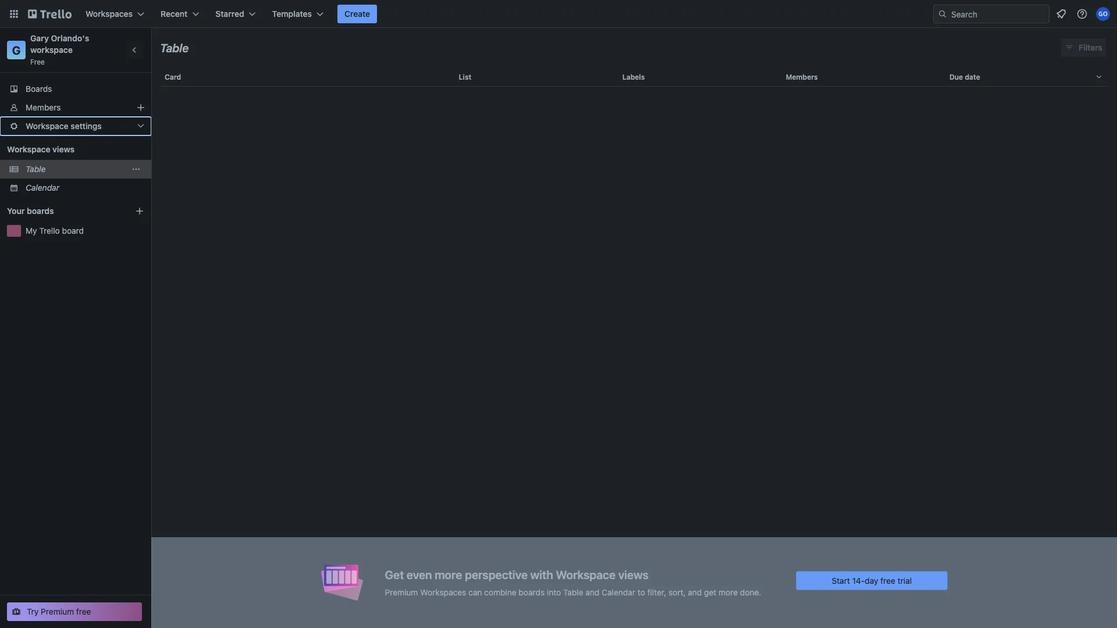 Task type: describe. For each thing, give the bounding box(es) containing it.
row inside table
[[160, 63, 1109, 91]]

create button
[[338, 5, 377, 23]]

orlando's
[[51, 33, 89, 43]]

create
[[345, 9, 370, 19]]

0 vertical spatial more
[[435, 569, 462, 582]]

get even more perspective with workspace views premium workspaces can combine boards into table and calendar to filter, sort, and get more done.
[[385, 569, 762, 598]]

premium inside get even more perspective with workspace views premium workspaces can combine boards into table and calendar to filter, sort, and get more done.
[[385, 588, 418, 598]]

0 vertical spatial table
[[160, 41, 189, 54]]

due date
[[950, 73, 981, 81]]

workspace for workspace settings
[[26, 121, 68, 131]]

gary orlando's workspace free
[[30, 33, 91, 66]]

try premium free button
[[7, 603, 142, 622]]

your boards with 1 items element
[[7, 204, 118, 218]]

g
[[12, 43, 21, 57]]

filters
[[1079, 43, 1103, 52]]

card button
[[160, 63, 454, 91]]

workspaces inside get even more perspective with workspace views premium workspaces can combine boards into table and calendar to filter, sort, and get more done.
[[420, 588, 467, 598]]

start 14-day free trial
[[832, 576, 912, 586]]

table containing card
[[151, 63, 1118, 629]]

my trello board
[[26, 226, 84, 236]]

workspace for workspace views
[[7, 145, 50, 154]]

templates button
[[265, 5, 331, 23]]

g link
[[7, 41, 26, 59]]

members inside button
[[786, 73, 818, 81]]

settings
[[71, 121, 102, 131]]

starred button
[[209, 5, 263, 23]]

switch to… image
[[8, 8, 20, 20]]

free
[[30, 58, 45, 66]]

workspace views
[[7, 145, 75, 154]]

calendar inside get even more perspective with workspace views premium workspaces can combine boards into table and calendar to filter, sort, and get more done.
[[602, 588, 636, 598]]

14-
[[853, 576, 865, 586]]

my trello board link
[[26, 225, 144, 237]]

filter,
[[648, 588, 667, 598]]

Search field
[[948, 5, 1050, 23]]

your boards
[[7, 206, 54, 216]]

trial
[[898, 576, 912, 586]]

labels button
[[618, 63, 782, 91]]

workspace
[[30, 45, 73, 55]]

get
[[705, 588, 717, 598]]

members button
[[782, 63, 945, 91]]

members link
[[0, 98, 151, 117]]

2 and from the left
[[688, 588, 702, 598]]

workspace inside get even more perspective with workspace views premium workspaces can combine boards into table and calendar to filter, sort, and get more done.
[[556, 569, 616, 582]]

starred
[[216, 9, 244, 19]]

due
[[950, 73, 964, 81]]



Task type: vqa. For each thing, say whether or not it's contained in the screenshot.
Templates
yes



Task type: locate. For each thing, give the bounding box(es) containing it.
workspace settings
[[26, 121, 102, 131]]

1 horizontal spatial and
[[688, 588, 702, 598]]

1 horizontal spatial premium
[[385, 588, 418, 598]]

table
[[160, 41, 189, 54], [26, 164, 46, 174], [564, 588, 584, 598]]

more right even
[[435, 569, 462, 582]]

and left get
[[688, 588, 702, 598]]

premium
[[385, 588, 418, 598], [41, 608, 74, 617]]

2 vertical spatial table
[[564, 588, 584, 598]]

table
[[151, 63, 1118, 629]]

sort,
[[669, 588, 686, 598]]

list button
[[454, 63, 618, 91]]

start 14-day free trial link
[[797, 572, 948, 591]]

date
[[966, 73, 981, 81]]

0 horizontal spatial workspaces
[[86, 9, 133, 19]]

1 vertical spatial views
[[619, 569, 649, 582]]

with
[[531, 569, 554, 582]]

0 vertical spatial workspaces
[[86, 9, 133, 19]]

1 and from the left
[[586, 588, 600, 598]]

1 vertical spatial members
[[26, 103, 61, 112]]

to
[[638, 588, 646, 598]]

0 horizontal spatial table
[[26, 164, 46, 174]]

calendar
[[26, 183, 59, 193], [602, 588, 636, 598]]

card
[[165, 73, 181, 81]]

premium down get
[[385, 588, 418, 598]]

boards down with
[[519, 588, 545, 598]]

1 horizontal spatial free
[[881, 576, 896, 586]]

combine
[[484, 588, 517, 598]]

1 horizontal spatial table
[[160, 41, 189, 54]]

1 vertical spatial premium
[[41, 608, 74, 617]]

perspective
[[465, 569, 528, 582]]

0 vertical spatial calendar
[[26, 183, 59, 193]]

2 vertical spatial workspace
[[556, 569, 616, 582]]

0 vertical spatial workspace
[[26, 121, 68, 131]]

recent
[[161, 9, 188, 19]]

start
[[832, 576, 851, 586]]

1 horizontal spatial more
[[719, 588, 738, 598]]

calendar up your boards
[[26, 183, 59, 193]]

views inside get even more perspective with workspace views premium workspaces can combine boards into table and calendar to filter, sort, and get more done.
[[619, 569, 649, 582]]

workspace up workspace views
[[26, 121, 68, 131]]

workspace inside dropdown button
[[26, 121, 68, 131]]

0 vertical spatial boards
[[27, 206, 54, 216]]

free inside button
[[76, 608, 91, 617]]

more
[[435, 569, 462, 582], [719, 588, 738, 598]]

table up card
[[160, 41, 189, 54]]

row
[[160, 63, 1109, 91]]

views down workspace settings
[[52, 145, 75, 154]]

gary
[[30, 33, 49, 43]]

0 horizontal spatial members
[[26, 103, 61, 112]]

day
[[865, 576, 879, 586]]

workspaces
[[86, 9, 133, 19], [420, 588, 467, 598]]

try
[[27, 608, 39, 617]]

calendar left to
[[602, 588, 636, 598]]

free
[[881, 576, 896, 586], [76, 608, 91, 617]]

0 vertical spatial views
[[52, 145, 75, 154]]

1 vertical spatial more
[[719, 588, 738, 598]]

filters button
[[1062, 38, 1107, 57]]

primary element
[[0, 0, 1118, 28]]

boards link
[[0, 80, 151, 98]]

0 horizontal spatial views
[[52, 145, 75, 154]]

0 vertical spatial free
[[881, 576, 896, 586]]

1 horizontal spatial calendar
[[602, 588, 636, 598]]

workspace actions menu image
[[132, 165, 141, 174]]

1 vertical spatial table
[[26, 164, 46, 174]]

0 notifications image
[[1055, 7, 1069, 21]]

1 vertical spatial workspace
[[7, 145, 50, 154]]

done.
[[740, 588, 762, 598]]

workspace settings button
[[0, 117, 151, 136]]

trello
[[39, 226, 60, 236]]

0 horizontal spatial free
[[76, 608, 91, 617]]

views up to
[[619, 569, 649, 582]]

premium inside button
[[41, 608, 74, 617]]

0 horizontal spatial calendar
[[26, 183, 59, 193]]

calendar link
[[26, 182, 144, 194]]

gary orlando (garyorlando) image
[[1097, 7, 1111, 21]]

add board image
[[135, 207, 144, 216]]

0 vertical spatial members
[[786, 73, 818, 81]]

more right get
[[719, 588, 738, 598]]

0 horizontal spatial and
[[586, 588, 600, 598]]

1 horizontal spatial boards
[[519, 588, 545, 598]]

workspaces inside dropdown button
[[86, 9, 133, 19]]

boards up my
[[27, 206, 54, 216]]

Table text field
[[160, 37, 189, 59]]

workspaces down even
[[420, 588, 467, 598]]

can
[[469, 588, 482, 598]]

free right try
[[76, 608, 91, 617]]

1 horizontal spatial members
[[786, 73, 818, 81]]

table right into
[[564, 588, 584, 598]]

workspace up into
[[556, 569, 616, 582]]

workspace down workspace settings
[[7, 145, 50, 154]]

0 horizontal spatial premium
[[41, 608, 74, 617]]

gary orlando's workspace link
[[30, 33, 91, 55]]

boards
[[27, 206, 54, 216], [519, 588, 545, 598]]

boards inside get even more perspective with workspace views premium workspaces can combine boards into table and calendar to filter, sort, and get more done.
[[519, 588, 545, 598]]

members
[[786, 73, 818, 81], [26, 103, 61, 112]]

table down workspace views
[[26, 164, 46, 174]]

1 horizontal spatial views
[[619, 569, 649, 582]]

and right into
[[586, 588, 600, 598]]

2 horizontal spatial table
[[564, 588, 584, 598]]

even
[[407, 569, 432, 582]]

labels
[[623, 73, 645, 81]]

workspaces button
[[79, 5, 151, 23]]

templates
[[272, 9, 312, 19]]

search image
[[938, 9, 948, 19]]

open information menu image
[[1077, 8, 1089, 20]]

due date button
[[945, 63, 1109, 91]]

1 horizontal spatial workspaces
[[420, 588, 467, 598]]

table inside get even more perspective with workspace views premium workspaces can combine boards into table and calendar to filter, sort, and get more done.
[[564, 588, 584, 598]]

0 horizontal spatial boards
[[27, 206, 54, 216]]

get
[[385, 569, 404, 582]]

1 vertical spatial workspaces
[[420, 588, 467, 598]]

into
[[547, 588, 561, 598]]

1 vertical spatial calendar
[[602, 588, 636, 598]]

1 vertical spatial boards
[[519, 588, 545, 598]]

1 vertical spatial free
[[76, 608, 91, 617]]

views
[[52, 145, 75, 154], [619, 569, 649, 582]]

0 vertical spatial premium
[[385, 588, 418, 598]]

premium right try
[[41, 608, 74, 617]]

your
[[7, 206, 25, 216]]

recent button
[[154, 5, 206, 23]]

row containing card
[[160, 63, 1109, 91]]

list
[[459, 73, 472, 81]]

board
[[62, 226, 84, 236]]

boards
[[26, 84, 52, 94]]

free right day
[[881, 576, 896, 586]]

table link
[[26, 164, 126, 175]]

workspaces up workspace navigation collapse icon
[[86, 9, 133, 19]]

workspace
[[26, 121, 68, 131], [7, 145, 50, 154], [556, 569, 616, 582]]

try premium free
[[27, 608, 91, 617]]

back to home image
[[28, 5, 72, 23]]

and
[[586, 588, 600, 598], [688, 588, 702, 598]]

0 horizontal spatial more
[[435, 569, 462, 582]]

my
[[26, 226, 37, 236]]

workspace navigation collapse icon image
[[127, 42, 143, 58]]



